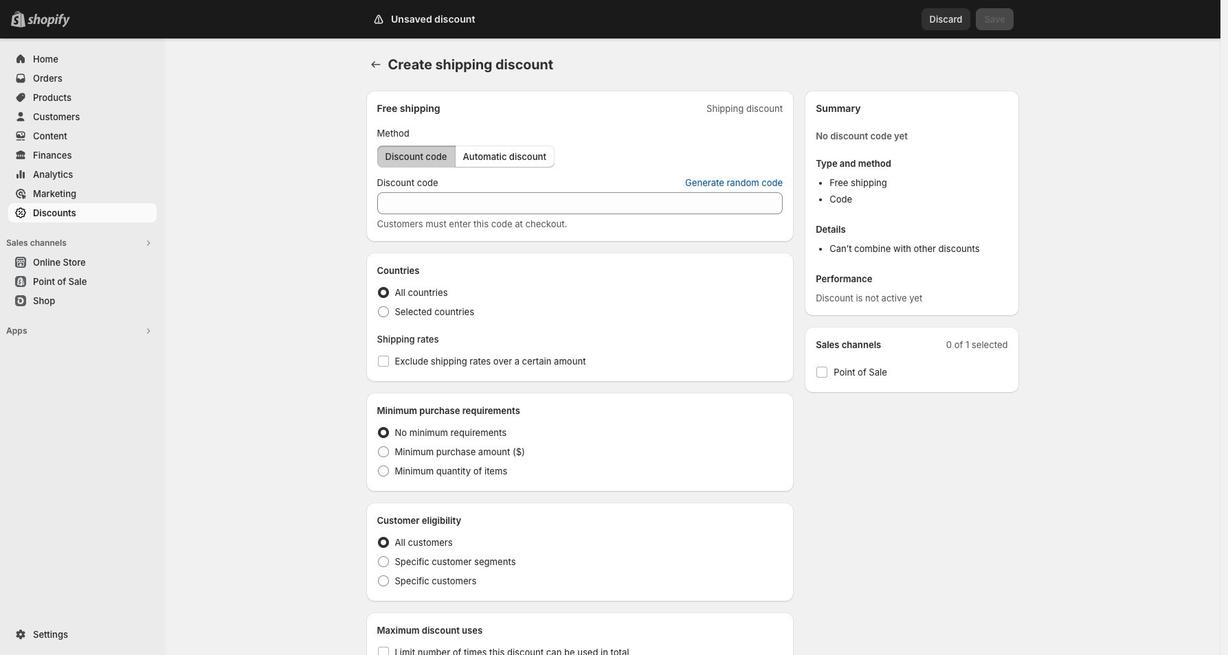 Task type: locate. For each thing, give the bounding box(es) containing it.
None text field
[[377, 192, 783, 214]]

shopify image
[[27, 14, 70, 27]]



